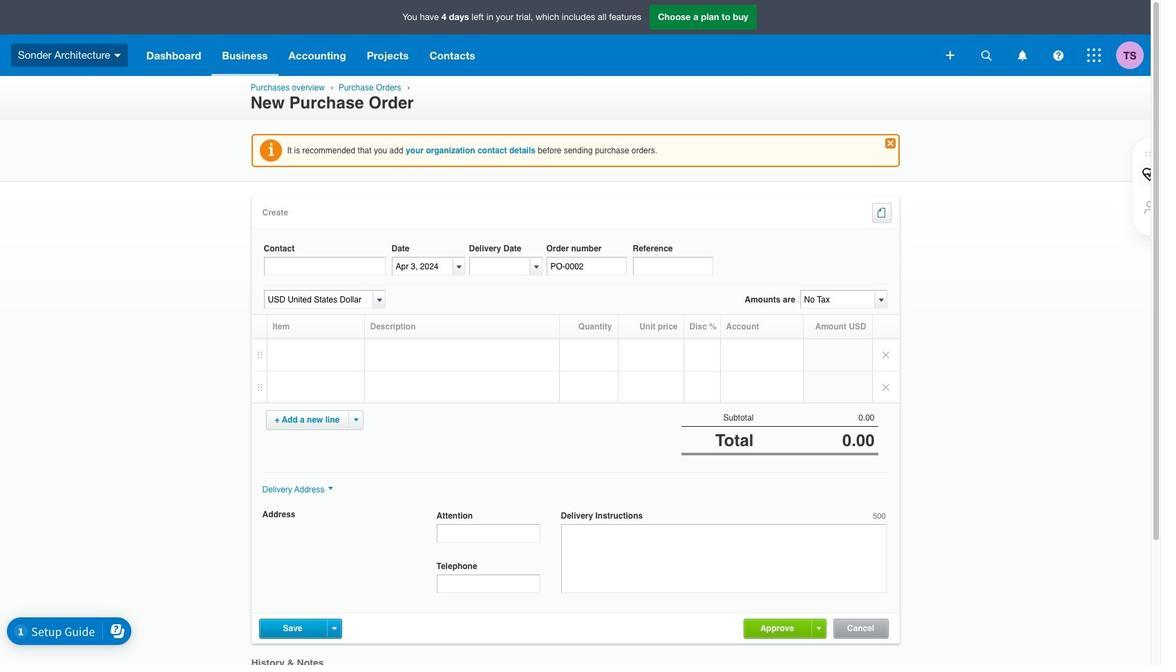 Task type: locate. For each thing, give the bounding box(es) containing it.
2 horizontal spatial svg image
[[1088, 48, 1101, 62]]

0 horizontal spatial svg image
[[1018, 50, 1027, 60]]

None text field
[[264, 257, 385, 276], [469, 257, 530, 276], [547, 257, 627, 276], [633, 257, 713, 276], [561, 525, 887, 594], [437, 576, 540, 594], [264, 257, 385, 276], [469, 257, 530, 276], [547, 257, 627, 276], [633, 257, 713, 276], [561, 525, 887, 594], [437, 576, 540, 594]]

banner
[[0, 0, 1151, 76]]

None text field
[[392, 257, 453, 276], [800, 291, 875, 309], [437, 525, 540, 544], [392, 257, 453, 276], [800, 291, 875, 309], [437, 525, 540, 544]]

svg image
[[981, 50, 992, 60], [947, 51, 955, 59], [114, 54, 121, 57]]

1 horizontal spatial svg image
[[947, 51, 955, 59]]

0 horizontal spatial svg image
[[114, 54, 121, 57]]

svg image
[[1088, 48, 1101, 62], [1018, 50, 1027, 60], [1053, 50, 1064, 60]]

2 horizontal spatial svg image
[[981, 50, 992, 60]]



Task type: describe. For each thing, give the bounding box(es) containing it.
el image
[[888, 208, 890, 218]]

Select a currency text field
[[264, 291, 373, 309]]

1 horizontal spatial svg image
[[1053, 50, 1064, 60]]



Task type: vqa. For each thing, say whether or not it's contained in the screenshot.
middle New
no



